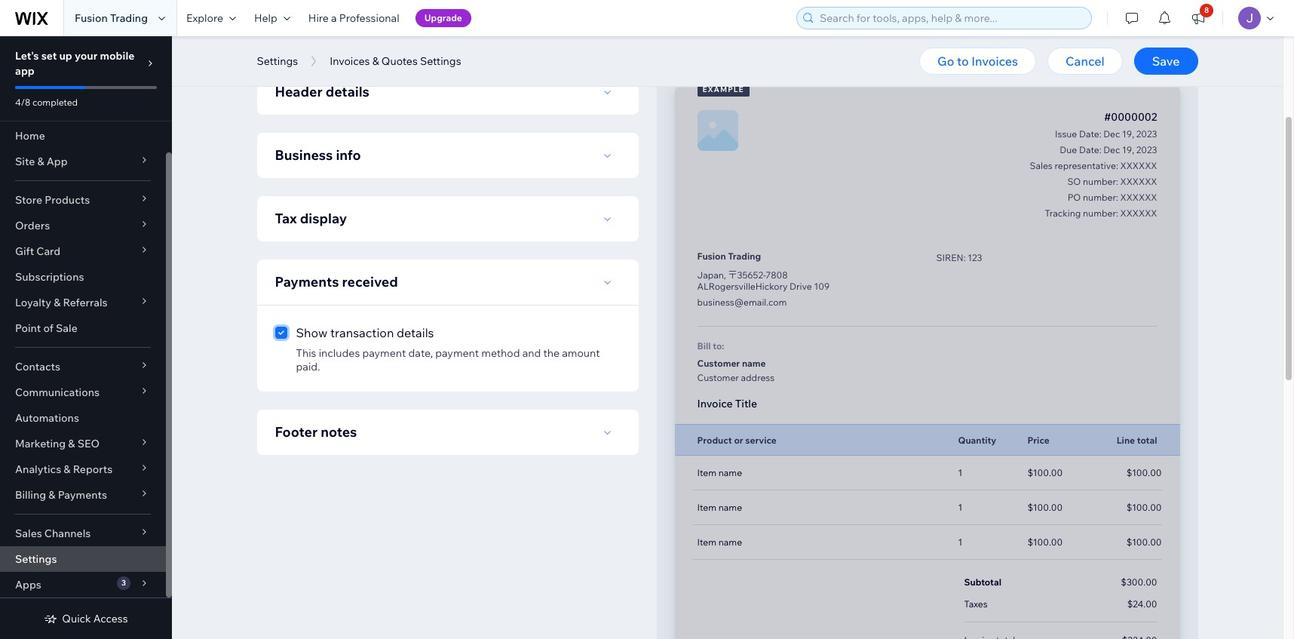 Task type: vqa. For each thing, say whether or not it's contained in the screenshot.


Task type: describe. For each thing, give the bounding box(es) containing it.
4/8 completed
[[15, 97, 78, 108]]

to:
[[713, 340, 725, 352]]

2 xxxxxx from the top
[[1121, 176, 1158, 187]]

home
[[15, 129, 45, 143]]

settings for settings link
[[15, 552, 57, 566]]

tax
[[275, 210, 297, 227]]

sidebar element
[[0, 36, 172, 639]]

1 xxxxxx from the top
[[1121, 160, 1158, 171]]

store products
[[15, 193, 90, 207]]

set
[[41, 49, 57, 63]]

store products button
[[0, 187, 166, 213]]

issue
[[1055, 128, 1078, 140]]

& left the future
[[868, 35, 876, 50]]

2 19, from the top
[[1123, 144, 1135, 155]]

explore
[[186, 11, 223, 25]]

transaction
[[330, 325, 394, 340]]

apps
[[15, 578, 41, 591]]

changes
[[642, 35, 692, 50]]

1 item name from the top
[[697, 467, 742, 478]]

3 xxxxxx from the top
[[1121, 192, 1158, 203]]

2 payment from the left
[[435, 346, 479, 360]]

made
[[695, 35, 727, 50]]

sale
[[56, 321, 78, 335]]

upgrade
[[424, 12, 462, 23]]

hire a professional link
[[299, 0, 409, 36]]

default
[[564, 35, 603, 50]]

invoice title
[[697, 397, 757, 410]]

the
[[543, 346, 560, 360]]

footer
[[275, 423, 318, 441]]

show transaction details this includes payment date, payment method and the amount paid.
[[296, 325, 600, 373]]

subscriptions link
[[0, 264, 166, 290]]

po
[[1068, 192, 1081, 203]]

2 2023 from the top
[[1137, 144, 1158, 155]]

appears
[[349, 35, 395, 50]]

reports
[[73, 462, 113, 476]]

sales inside sales channels dropdown button
[[15, 527, 42, 540]]

3 1 from the top
[[959, 536, 963, 548]]

invoices & quotes settings button
[[322, 50, 469, 72]]

cancel button
[[1048, 48, 1123, 75]]

paid.
[[296, 360, 320, 373]]

your inside "let's set up your mobile app"
[[75, 49, 98, 63]]

invoice
[[697, 397, 733, 410]]

tracking
[[1045, 207, 1081, 219]]

point of sale link
[[0, 315, 166, 341]]

card
[[36, 244, 60, 258]]

1 horizontal spatial your
[[536, 35, 561, 50]]

1 2023 from the top
[[1137, 128, 1158, 140]]

show
[[296, 325, 328, 340]]

trading for fusion trading japan, 〒35652-7808 alrogersvillehickory drive 109 business@email.com
[[728, 250, 761, 262]]

due
[[1060, 144, 1078, 155]]

line
[[1117, 434, 1135, 445]]

2 1 from the top
[[959, 502, 963, 513]]

business@email.com
[[697, 296, 787, 308]]

a
[[331, 11, 337, 25]]

trading for fusion trading
[[110, 11, 148, 25]]

& for invoices & quotes settings
[[372, 54, 379, 68]]

3 item name from the top
[[697, 536, 742, 548]]

109
[[814, 281, 830, 292]]

fusion for fusion trading japan, 〒35652-7808 alrogersvillehickory drive 109 business@email.com
[[697, 250, 726, 262]]

total
[[1137, 434, 1158, 445]]

payments received
[[275, 273, 398, 290]]

1 number: from the top
[[1083, 176, 1119, 187]]

3 number: from the top
[[1083, 207, 1119, 219]]

gift
[[15, 244, 34, 258]]

settings button
[[249, 50, 306, 72]]

fusion trading
[[75, 11, 148, 25]]

gift card
[[15, 244, 60, 258]]

1 payment from the left
[[362, 346, 406, 360]]

sales channels button
[[0, 521, 166, 546]]

quantity
[[959, 434, 997, 445]]

gift card button
[[0, 238, 166, 264]]

address
[[741, 372, 775, 383]]

service
[[746, 434, 777, 445]]

display
[[300, 210, 347, 227]]

automations link
[[0, 405, 166, 431]]

example
[[703, 84, 744, 94]]

customize what appears on each invoice and edit your default email. changes made here will affect all issued & future invoices.
[[257, 35, 964, 50]]

app
[[15, 64, 35, 78]]

products
[[45, 193, 90, 207]]

subtotal
[[965, 576, 1002, 588]]

3
[[121, 578, 126, 588]]

go to invoices
[[938, 54, 1019, 69]]

representative:
[[1055, 160, 1119, 171]]

1 customer from the top
[[697, 358, 740, 369]]

123
[[968, 252, 983, 263]]

help
[[254, 11, 278, 25]]

& for site & app
[[37, 155, 44, 168]]

analytics & reports button
[[0, 456, 166, 482]]

all
[[814, 35, 826, 50]]

loyalty & referrals button
[[0, 290, 166, 315]]

automations
[[15, 411, 79, 425]]

〒35652-
[[728, 269, 766, 281]]

let's set up your mobile app
[[15, 49, 135, 78]]

$24.00
[[1128, 598, 1158, 610]]

2 item name from the top
[[697, 502, 742, 513]]

0 vertical spatial and
[[487, 35, 508, 50]]

completed
[[32, 97, 78, 108]]

invoices & quotes settings
[[330, 54, 461, 68]]

quick access button
[[44, 612, 128, 625]]

quotes
[[382, 54, 418, 68]]

method
[[482, 346, 520, 360]]

1 date: from the top
[[1080, 128, 1102, 140]]

go
[[938, 54, 955, 69]]

header
[[275, 83, 323, 100]]

save button
[[1134, 48, 1198, 75]]



Task type: locate. For each thing, give the bounding box(es) containing it.
4/8
[[15, 97, 30, 108]]

2 vertical spatial item name
[[697, 536, 742, 548]]

payments down "analytics & reports" dropdown button
[[58, 488, 107, 502]]

1 vertical spatial date:
[[1080, 144, 1102, 155]]

loyalty & referrals
[[15, 296, 108, 309]]

0 vertical spatial number:
[[1083, 176, 1119, 187]]

payment right the date,
[[435, 346, 479, 360]]

0 vertical spatial 1
[[959, 467, 963, 478]]

customer down to:
[[697, 358, 740, 369]]

#0000002 issue date: dec 19, 2023 due date: dec 19, 2023 sales representative: xxxxxx so number: xxxxxx po number: xxxxxx tracking number: xxxxxx
[[1030, 110, 1158, 219]]

1 vertical spatial item name
[[697, 502, 742, 513]]

and left the
[[523, 346, 541, 360]]

1 horizontal spatial sales
[[1030, 160, 1053, 171]]

billing & payments
[[15, 488, 107, 502]]

1 vertical spatial fusion
[[697, 250, 726, 262]]

your right edit
[[536, 35, 561, 50]]

settings down customize
[[257, 54, 298, 68]]

taxes
[[965, 598, 988, 610]]

go to invoices button
[[920, 48, 1037, 75]]

& inside button
[[372, 54, 379, 68]]

sales inside #0000002 issue date: dec 19, 2023 due date: dec 19, 2023 sales representative: xxxxxx so number: xxxxxx po number: xxxxxx tracking number: xxxxxx
[[1030, 160, 1053, 171]]

1 vertical spatial sales
[[15, 527, 42, 540]]

referrals
[[63, 296, 108, 309]]

1 horizontal spatial payments
[[275, 273, 339, 290]]

0 horizontal spatial your
[[75, 49, 98, 63]]

communications button
[[0, 379, 166, 405]]

0 vertical spatial 2023
[[1137, 128, 1158, 140]]

1 horizontal spatial invoices
[[972, 54, 1019, 69]]

1 horizontal spatial and
[[523, 346, 541, 360]]

dec up representative:
[[1104, 144, 1121, 155]]

2 horizontal spatial settings
[[420, 54, 461, 68]]

your right up
[[75, 49, 98, 63]]

1 horizontal spatial settings
[[257, 54, 298, 68]]

sales down the "billing"
[[15, 527, 42, 540]]

0 vertical spatial item
[[697, 467, 717, 478]]

date: right issue at the top
[[1080, 128, 1102, 140]]

0 horizontal spatial sales
[[15, 527, 42, 540]]

contacts
[[15, 360, 60, 373]]

2 number: from the top
[[1083, 192, 1119, 203]]

siren: 123
[[937, 252, 983, 263]]

marketing
[[15, 437, 66, 450]]

line total
[[1117, 434, 1158, 445]]

details up the date,
[[397, 325, 434, 340]]

details right header
[[326, 83, 370, 100]]

0 horizontal spatial payment
[[362, 346, 406, 360]]

future
[[879, 35, 913, 50]]

payments
[[275, 273, 339, 290], [58, 488, 107, 502]]

settings
[[257, 54, 298, 68], [420, 54, 461, 68], [15, 552, 57, 566]]

product or service
[[697, 434, 777, 445]]

0 vertical spatial item name
[[697, 467, 742, 478]]

& right "loyalty"
[[54, 296, 61, 309]]

sales left representative:
[[1030, 160, 1053, 171]]

store
[[15, 193, 42, 207]]

8 button
[[1182, 0, 1215, 36]]

1 vertical spatial number:
[[1083, 192, 1119, 203]]

of
[[43, 321, 53, 335]]

0 vertical spatial date:
[[1080, 128, 1102, 140]]

communications
[[15, 386, 100, 399]]

None checkbox
[[275, 324, 621, 373]]

Search for tools, apps, help & more... field
[[816, 8, 1087, 29]]

2 dec from the top
[[1104, 144, 1121, 155]]

fusion up the japan,
[[697, 250, 726, 262]]

2 vertical spatial item
[[697, 536, 717, 548]]

& inside dropdown button
[[54, 296, 61, 309]]

details inside show transaction details this includes payment date, payment method and the amount paid.
[[397, 325, 434, 340]]

0 horizontal spatial payments
[[58, 488, 107, 502]]

0 vertical spatial 19,
[[1123, 128, 1135, 140]]

settings inside settings link
[[15, 552, 57, 566]]

& for loyalty & referrals
[[54, 296, 61, 309]]

fusion for fusion trading
[[75, 11, 108, 25]]

#0000002
[[1105, 110, 1158, 124]]

2 vertical spatial 1
[[959, 536, 963, 548]]

& for marketing & seo
[[68, 437, 75, 450]]

invoices inside go to invoices button
[[972, 54, 1019, 69]]

0 vertical spatial fusion
[[75, 11, 108, 25]]

& for billing & payments
[[48, 488, 55, 502]]

1 vertical spatial details
[[397, 325, 434, 340]]

trading
[[110, 11, 148, 25], [728, 250, 761, 262]]

0 vertical spatial payments
[[275, 273, 339, 290]]

will
[[757, 35, 776, 50]]

$100.00
[[1028, 467, 1063, 478], [1127, 467, 1162, 478], [1028, 502, 1063, 513], [1127, 502, 1162, 513], [1028, 536, 1063, 548], [1127, 536, 1162, 548]]

invoices.
[[916, 35, 964, 50]]

date: up representative:
[[1080, 144, 1102, 155]]

& down appears on the left top
[[372, 54, 379, 68]]

2 date: from the top
[[1080, 144, 1102, 155]]

details
[[326, 83, 370, 100], [397, 325, 434, 340]]

1 vertical spatial and
[[523, 346, 541, 360]]

this
[[296, 346, 316, 360]]

settings for settings button
[[257, 54, 298, 68]]

0 horizontal spatial fusion
[[75, 11, 108, 25]]

2 vertical spatial number:
[[1083, 207, 1119, 219]]

3 item from the top
[[697, 536, 717, 548]]

email.
[[606, 35, 639, 50]]

2 customer from the top
[[697, 372, 739, 383]]

invoices right the "to" at the top of the page
[[972, 54, 1019, 69]]

what
[[319, 35, 347, 50]]

siren:
[[937, 252, 966, 263]]

0 vertical spatial customer
[[697, 358, 740, 369]]

trading up mobile
[[110, 11, 148, 25]]

dec down #0000002
[[1104, 128, 1121, 140]]

1 19, from the top
[[1123, 128, 1135, 140]]

payment down transaction
[[362, 346, 406, 360]]

your
[[536, 35, 561, 50], [75, 49, 98, 63]]

settings down each
[[420, 54, 461, 68]]

settings inside 'invoices & quotes settings' button
[[420, 54, 461, 68]]

& right the "billing"
[[48, 488, 55, 502]]

1 horizontal spatial payment
[[435, 346, 479, 360]]

item
[[697, 467, 717, 478], [697, 502, 717, 513], [697, 536, 717, 548]]

and inside show transaction details this includes payment date, payment method and the amount paid.
[[523, 346, 541, 360]]

subscriptions
[[15, 270, 84, 284]]

name
[[742, 358, 766, 369], [719, 467, 742, 478], [719, 502, 742, 513], [719, 536, 742, 548]]

channels
[[44, 527, 91, 540]]

1 vertical spatial item
[[697, 502, 717, 513]]

app
[[47, 155, 68, 168]]

settings up "apps"
[[15, 552, 57, 566]]

& left the 'reports'
[[64, 462, 71, 476]]

business
[[275, 146, 333, 164]]

1 item from the top
[[697, 467, 717, 478]]

settings inside settings button
[[257, 54, 298, 68]]

& inside popup button
[[68, 437, 75, 450]]

0 vertical spatial dec
[[1104, 128, 1121, 140]]

0 horizontal spatial details
[[326, 83, 370, 100]]

& right site
[[37, 155, 44, 168]]

home link
[[0, 123, 166, 149]]

1 1 from the top
[[959, 467, 963, 478]]

japan,
[[697, 269, 726, 281]]

sales
[[1030, 160, 1053, 171], [15, 527, 42, 540]]

0 horizontal spatial settings
[[15, 552, 57, 566]]

drive
[[790, 281, 812, 292]]

header details
[[275, 83, 370, 100]]

upgrade button
[[415, 9, 471, 27]]

number: right the tracking
[[1083, 207, 1119, 219]]

1 dec from the top
[[1104, 128, 1121, 140]]

1 horizontal spatial details
[[397, 325, 434, 340]]

billing
[[15, 488, 46, 502]]

cancel
[[1066, 54, 1105, 69]]

0 vertical spatial details
[[326, 83, 370, 100]]

fusion
[[75, 11, 108, 25], [697, 250, 726, 262]]

to
[[957, 54, 969, 69]]

0 horizontal spatial trading
[[110, 11, 148, 25]]

amount
[[562, 346, 600, 360]]

1 vertical spatial 19,
[[1123, 144, 1135, 155]]

quick access
[[62, 612, 128, 625]]

1 vertical spatial dec
[[1104, 144, 1121, 155]]

invoices inside 'invoices & quotes settings' button
[[330, 54, 370, 68]]

loyalty
[[15, 296, 51, 309]]

invoices down what
[[330, 54, 370, 68]]

2 item from the top
[[697, 502, 717, 513]]

bill to: customer name customer address
[[697, 340, 775, 383]]

1 vertical spatial payments
[[58, 488, 107, 502]]

professional
[[339, 11, 400, 25]]

trading inside the fusion trading japan, 〒35652-7808 alrogersvillehickory drive 109 business@email.com
[[728, 250, 761, 262]]

4 xxxxxx from the top
[[1121, 207, 1158, 219]]

customer up invoice
[[697, 372, 739, 383]]

none checkbox containing show transaction details
[[275, 324, 621, 373]]

& left seo
[[68, 437, 75, 450]]

&
[[868, 35, 876, 50], [372, 54, 379, 68], [37, 155, 44, 168], [54, 296, 61, 309], [68, 437, 75, 450], [64, 462, 71, 476], [48, 488, 55, 502]]

& for analytics & reports
[[64, 462, 71, 476]]

1 vertical spatial 1
[[959, 502, 963, 513]]

and
[[487, 35, 508, 50], [523, 346, 541, 360]]

0 vertical spatial sales
[[1030, 160, 1053, 171]]

number: down representative:
[[1083, 176, 1119, 187]]

name inside bill to: customer name customer address
[[742, 358, 766, 369]]

1 vertical spatial 2023
[[1137, 144, 1158, 155]]

product
[[697, 434, 732, 445]]

1 horizontal spatial trading
[[728, 250, 761, 262]]

quick
[[62, 612, 91, 625]]

1 horizontal spatial fusion
[[697, 250, 726, 262]]

payments inside dropdown button
[[58, 488, 107, 502]]

trading up 〒35652-
[[728, 250, 761, 262]]

1 vertical spatial trading
[[728, 250, 761, 262]]

tax display
[[275, 210, 347, 227]]

mobile
[[100, 49, 135, 63]]

number: right po
[[1083, 192, 1119, 203]]

analytics & reports
[[15, 462, 113, 476]]

0 vertical spatial trading
[[110, 11, 148, 25]]

0 horizontal spatial invoices
[[330, 54, 370, 68]]

fusion inside the fusion trading japan, 〒35652-7808 alrogersvillehickory drive 109 business@email.com
[[697, 250, 726, 262]]

number:
[[1083, 176, 1119, 187], [1083, 192, 1119, 203], [1083, 207, 1119, 219]]

here
[[729, 35, 755, 50]]

site & app button
[[0, 149, 166, 174]]

seo
[[77, 437, 100, 450]]

$300.00
[[1121, 576, 1158, 588]]

fusion up mobile
[[75, 11, 108, 25]]

site
[[15, 155, 35, 168]]

1 vertical spatial customer
[[697, 372, 739, 383]]

xxxxxx
[[1121, 160, 1158, 171], [1121, 176, 1158, 187], [1121, 192, 1158, 203], [1121, 207, 1158, 219]]

payments up show
[[275, 273, 339, 290]]

orders button
[[0, 213, 166, 238]]

0 horizontal spatial and
[[487, 35, 508, 50]]

and left edit
[[487, 35, 508, 50]]

date,
[[409, 346, 433, 360]]

payment
[[362, 346, 406, 360], [435, 346, 479, 360]]



